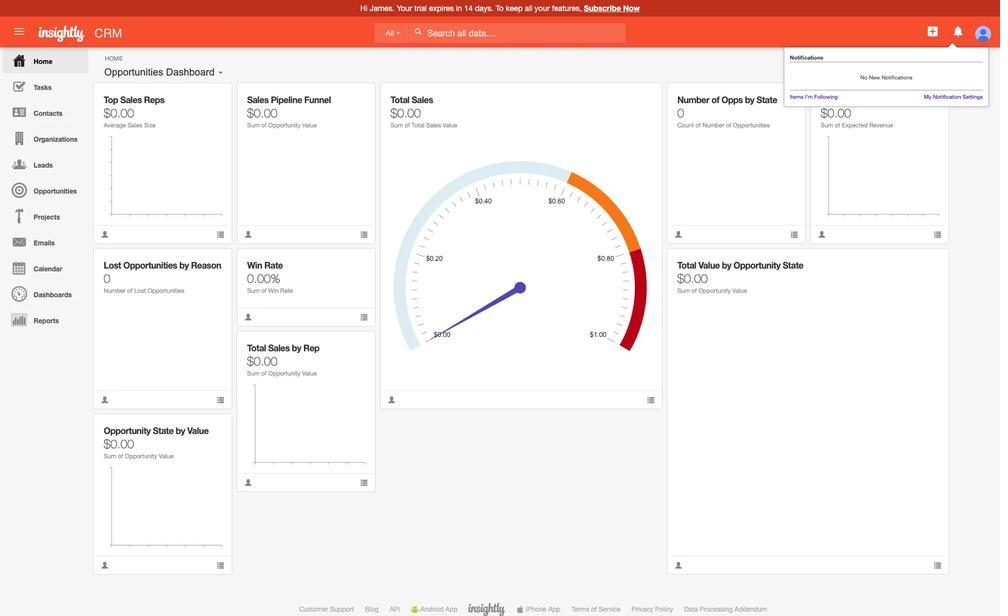 Task type: vqa. For each thing, say whether or not it's contained in the screenshot.
trial
yes



Task type: describe. For each thing, give the bounding box(es) containing it.
$0.00 inside sales pipeline weighted $0.00 sum of expected revenue
[[821, 106, 851, 120]]

android app link
[[411, 606, 458, 613]]

blog link
[[365, 606, 379, 613]]

list image for opportunity state by value
[[217, 562, 225, 569]]

sum inside win rate 0.00% sum of win rate
[[247, 287, 260, 294]]

sum inside total value by opportunity state $0.00 sum of opportunity value
[[677, 287, 690, 294]]

privacy policy
[[632, 606, 673, 613]]

contacts
[[34, 109, 62, 117]]

android app
[[420, 606, 458, 613]]

in
[[456, 4, 462, 13]]

home link
[[3, 47, 88, 73]]

value inside total sales by rep $0.00 sum of opportunity value
[[302, 370, 317, 377]]

subscribe
[[584, 3, 621, 13]]

1 horizontal spatial home
[[105, 55, 123, 62]]

of inside total sales by rep $0.00 sum of opportunity value
[[261, 370, 267, 377]]

total for $0.00
[[677, 260, 696, 270]]

total sales link
[[391, 94, 433, 105]]

0 vertical spatial rate
[[264, 260, 283, 270]]

total for sum
[[247, 343, 266, 353]]

i'm
[[805, 93, 813, 100]]

terms of service link
[[571, 606, 621, 613]]

reports link
[[3, 307, 88, 333]]

sales inside total sales by rep $0.00 sum of opportunity value
[[268, 343, 290, 353]]

reason
[[191, 260, 221, 270]]

value inside "total sales $0.00 sum of total sales value"
[[443, 122, 457, 129]]

data
[[684, 606, 698, 613]]

$0.00 inside "sales pipeline funnel $0.00 sum of opportunity value"
[[247, 106, 277, 120]]

to
[[496, 4, 504, 13]]

your
[[535, 4, 550, 13]]

blog
[[365, 606, 379, 613]]

items i'm following
[[790, 93, 838, 100]]

user image for $0.00
[[675, 562, 682, 569]]

settings
[[963, 93, 983, 100]]

dashboard
[[166, 67, 215, 78]]

user image for $0.00
[[818, 231, 826, 238]]

navigation containing home
[[0, 47, 88, 333]]

hi
[[360, 4, 368, 13]]

features,
[[552, 4, 582, 13]]

of inside lost opportunities by reason 0 number of lost opportunities
[[127, 287, 132, 294]]

data processing addendum link
[[684, 606, 767, 613]]

1 vertical spatial number
[[703, 122, 724, 129]]

user image for 0
[[675, 231, 682, 238]]

trial
[[414, 4, 427, 13]]

value inside "sales pipeline funnel $0.00 sum of opportunity value"
[[302, 122, 317, 129]]

total value by opportunity state link
[[677, 260, 803, 270]]

sum inside sales pipeline weighted $0.00 sum of expected revenue
[[821, 122, 833, 129]]

lost opportunities by reason 0 number of lost opportunities
[[104, 260, 221, 294]]

Search all data.... text field
[[408, 23, 625, 43]]

opportunities dashboard button
[[100, 64, 219, 81]]

list image for sales
[[217, 231, 225, 238]]

list image for total sales by rep
[[360, 479, 368, 487]]

projects
[[34, 213, 60, 221]]

subscribe now link
[[584, 3, 640, 13]]

dashboards
[[34, 291, 72, 299]]

sum inside opportunity state by value $0.00 sum of opportunity value
[[104, 453, 116, 460]]

data processing addendum
[[684, 606, 767, 613]]

user image for rep
[[244, 479, 252, 487]]

of inside "sales pipeline funnel $0.00 sum of opportunity value"
[[261, 122, 267, 129]]

1 vertical spatial notifications
[[882, 74, 913, 81]]

opportunities inside button
[[104, 67, 163, 78]]

api link
[[390, 606, 400, 613]]

reports
[[34, 317, 59, 325]]

top
[[104, 94, 118, 105]]

privacy
[[632, 606, 653, 613]]

opportunities dashboard
[[104, 67, 215, 78]]

$0.00 inside total sales by rep $0.00 sum of opportunity value
[[247, 354, 277, 368]]

customer support
[[299, 606, 354, 613]]

by for opportunity state by value
[[176, 425, 185, 436]]

tasks
[[34, 83, 52, 92]]

pipeline for weighted
[[845, 94, 876, 105]]

by inside number of opps by state 0 count of number of opportunities
[[745, 94, 754, 105]]

customer support link
[[299, 606, 354, 613]]

list image for sales pipeline weighted
[[934, 231, 942, 238]]

sales inside "sales pipeline funnel $0.00 sum of opportunity value"
[[247, 94, 269, 105]]

organizations link
[[3, 125, 88, 151]]

of inside win rate 0.00% sum of win rate
[[261, 287, 267, 294]]

calendar link
[[3, 255, 88, 281]]

top sales reps $0.00 average sales size
[[104, 94, 164, 129]]

privacy policy link
[[632, 606, 673, 613]]

funnel
[[304, 94, 331, 105]]

notifications image
[[951, 25, 965, 38]]

number inside lost opportunities by reason 0 number of lost opportunities
[[104, 287, 126, 294]]

$0.00 inside opportunity state by value $0.00 sum of opportunity value
[[104, 437, 134, 451]]

size
[[144, 122, 156, 129]]

0 horizontal spatial win
[[247, 260, 262, 270]]

days.
[[475, 4, 494, 13]]

android
[[420, 606, 444, 613]]

0 vertical spatial notifications
[[790, 54, 823, 61]]

following
[[814, 93, 838, 100]]

app for android app
[[445, 606, 458, 613]]

of inside sales pipeline weighted $0.00 sum of expected revenue
[[835, 122, 840, 129]]

1 vertical spatial win
[[268, 287, 279, 294]]

crm
[[95, 26, 122, 40]]

of left 'opps'
[[712, 94, 719, 105]]

weighted
[[878, 94, 915, 105]]

list image for sales pipeline funnel
[[360, 231, 368, 238]]

opportunities inside number of opps by state 0 count of number of opportunities
[[733, 122, 770, 129]]

iphone
[[526, 606, 546, 613]]

opportunity state by value link
[[104, 425, 209, 436]]

user image for sales
[[101, 231, 109, 238]]

0 inside number of opps by state 0 count of number of opportunities
[[677, 106, 684, 120]]

actions
[[929, 63, 955, 71]]

customer
[[299, 606, 328, 613]]



Task type: locate. For each thing, give the bounding box(es) containing it.
1 horizontal spatial lost
[[134, 287, 146, 294]]

win rate link
[[247, 260, 283, 270]]

2 app from the left
[[548, 606, 560, 613]]

0 horizontal spatial app
[[445, 606, 458, 613]]

$0.00 inside top sales reps $0.00 average sales size
[[104, 106, 134, 120]]

win down 0.00%
[[268, 287, 279, 294]]

sum inside "total sales $0.00 sum of total sales value"
[[391, 122, 403, 129]]

win up 0.00%
[[247, 260, 262, 270]]

white image
[[414, 28, 422, 35]]

api
[[390, 606, 400, 613]]

by for total value by opportunity state
[[722, 260, 731, 270]]

2 vertical spatial state
[[153, 425, 174, 436]]

14
[[464, 4, 473, 13]]

by inside lost opportunities by reason 0 number of lost opportunities
[[179, 260, 189, 270]]

opportunity state by value $0.00 sum of opportunity value
[[104, 425, 209, 460]]

0 vertical spatial lost
[[104, 260, 121, 270]]

terms
[[571, 606, 589, 613]]

1 vertical spatial 0
[[104, 271, 110, 286]]

of right terms
[[591, 606, 597, 613]]

2 horizontal spatial state
[[783, 260, 803, 270]]

tasks link
[[3, 73, 88, 99]]

number up count
[[677, 94, 709, 105]]

pipeline inside "sales pipeline funnel $0.00 sum of opportunity value"
[[271, 94, 302, 105]]

of down "sales pipeline funnel" link
[[261, 122, 267, 129]]

lost opportunities by reason link
[[104, 260, 221, 270]]

organizations
[[34, 135, 78, 143]]

win
[[247, 260, 262, 270], [268, 287, 279, 294]]

my notification settings
[[924, 93, 983, 100]]

1 vertical spatial state
[[783, 260, 803, 270]]

sum inside "sales pipeline funnel $0.00 sum of opportunity value"
[[247, 122, 260, 129]]

0 vertical spatial win
[[247, 260, 262, 270]]

of down lost opportunities by reason link at the top
[[127, 287, 132, 294]]

support
[[330, 606, 354, 613]]

$0.00 down total sales by rep link
[[247, 354, 277, 368]]

items i'm following link
[[790, 93, 838, 100]]

app for iphone app
[[548, 606, 560, 613]]

contacts link
[[3, 99, 88, 125]]

rep
[[303, 343, 319, 353]]

sales
[[120, 94, 142, 105], [247, 94, 269, 105], [412, 94, 433, 105], [821, 94, 842, 105], [128, 122, 142, 129], [426, 122, 441, 129], [268, 343, 290, 353]]

iphone app
[[526, 606, 560, 613]]

by inside total value by opportunity state $0.00 sum of opportunity value
[[722, 260, 731, 270]]

notification
[[933, 93, 961, 100]]

sales inside sales pipeline weighted $0.00 sum of expected revenue
[[821, 94, 842, 105]]

2 vertical spatial number
[[104, 287, 126, 294]]

total sales by rep $0.00 sum of opportunity value
[[247, 343, 319, 377]]

of down number of opps by state link
[[726, 122, 731, 129]]

opportunities
[[104, 67, 163, 78], [733, 122, 770, 129], [34, 187, 77, 195], [123, 260, 177, 270], [148, 287, 185, 294]]

sum inside total sales by rep $0.00 sum of opportunity value
[[247, 370, 260, 377]]

notifications
[[790, 54, 823, 61], [882, 74, 913, 81]]

of inside opportunity state by value $0.00 sum of opportunity value
[[118, 453, 123, 460]]

1 horizontal spatial state
[[757, 94, 777, 105]]

0 horizontal spatial notifications
[[790, 54, 823, 61]]

notifications up the weighted
[[882, 74, 913, 81]]

home up tasks link
[[34, 57, 52, 66]]

emails
[[34, 239, 55, 247]]

sales pipeline weighted $0.00 sum of expected revenue
[[821, 94, 915, 129]]

reps
[[144, 94, 164, 105]]

iphone app link
[[517, 606, 560, 613]]

wrench image
[[209, 91, 217, 99], [352, 91, 360, 99], [209, 257, 217, 264], [352, 257, 360, 264], [926, 257, 934, 264], [352, 339, 360, 347], [209, 422, 217, 430]]

keep
[[506, 4, 523, 13]]

number of opps by state link
[[677, 94, 777, 105]]

number down lost opportunities by reason link at the top
[[104, 287, 126, 294]]

home
[[105, 55, 123, 62], [34, 57, 52, 66]]

1 app from the left
[[445, 606, 458, 613]]

app right android
[[445, 606, 458, 613]]

expires
[[429, 4, 454, 13]]

leads
[[34, 161, 53, 169]]

james.
[[370, 4, 395, 13]]

1 vertical spatial lost
[[134, 287, 146, 294]]

0 vertical spatial 0
[[677, 106, 684, 120]]

$0.00 down "sales pipeline funnel" link
[[247, 106, 277, 120]]

rate down win rate link
[[280, 287, 293, 294]]

top sales reps link
[[104, 94, 164, 105]]

user image
[[818, 231, 826, 238], [244, 313, 252, 321], [388, 396, 396, 404], [244, 479, 252, 487]]

notifications up i'm
[[790, 54, 823, 61]]

1 horizontal spatial pipeline
[[845, 94, 876, 105]]

user image for number
[[101, 396, 109, 404]]

1 horizontal spatial app
[[548, 606, 560, 613]]

of inside "total sales $0.00 sum of total sales value"
[[405, 122, 410, 129]]

user image for sum
[[388, 396, 396, 404]]

by inside total sales by rep $0.00 sum of opportunity value
[[292, 343, 301, 353]]

now
[[623, 3, 640, 13]]

user image for of
[[244, 231, 252, 238]]

of inside total value by opportunity state $0.00 sum of opportunity value
[[692, 287, 697, 294]]

by for lost opportunities by reason
[[179, 260, 189, 270]]

0 vertical spatial state
[[757, 94, 777, 105]]

list image
[[217, 231, 225, 238], [360, 313, 368, 321], [647, 396, 655, 404], [934, 562, 942, 569]]

service
[[599, 606, 621, 613]]

1 horizontal spatial win
[[268, 287, 279, 294]]

projects link
[[3, 203, 88, 229]]

items
[[790, 93, 804, 100]]

1 horizontal spatial notifications
[[882, 74, 913, 81]]

all
[[386, 29, 394, 37]]

policy
[[655, 606, 673, 613]]

0 horizontal spatial 0
[[104, 271, 110, 286]]

of down 0.00%
[[261, 287, 267, 294]]

user image for sum
[[101, 562, 109, 569]]

2 pipeline from the left
[[845, 94, 876, 105]]

rate up 0.00%
[[264, 260, 283, 270]]

new
[[869, 74, 880, 81]]

no
[[860, 74, 868, 81]]

leads link
[[3, 151, 88, 177]]

0 horizontal spatial pipeline
[[271, 94, 302, 105]]

of left expected
[[835, 122, 840, 129]]

state inside total value by opportunity state $0.00 sum of opportunity value
[[783, 260, 803, 270]]

of
[[712, 94, 719, 105], [261, 122, 267, 129], [405, 122, 410, 129], [696, 122, 701, 129], [726, 122, 731, 129], [835, 122, 840, 129], [127, 287, 132, 294], [261, 287, 267, 294], [692, 287, 697, 294], [261, 370, 267, 377], [118, 453, 123, 460], [591, 606, 597, 613]]

by for total sales by rep
[[292, 343, 301, 353]]

total
[[391, 94, 409, 105], [412, 122, 425, 129], [677, 260, 696, 270], [247, 343, 266, 353]]

0
[[677, 106, 684, 120], [104, 271, 110, 286]]

$0.00 inside total value by opportunity state $0.00 sum of opportunity value
[[677, 271, 708, 286]]

user image
[[101, 231, 109, 238], [244, 231, 252, 238], [675, 231, 682, 238], [101, 396, 109, 404], [101, 562, 109, 569], [675, 562, 682, 569]]

app
[[445, 606, 458, 613], [548, 606, 560, 613]]

card options image
[[783, 91, 790, 99]]

opportunity inside total sales by rep $0.00 sum of opportunity value
[[268, 370, 301, 377]]

state inside opportunity state by value $0.00 sum of opportunity value
[[153, 425, 174, 436]]

0 vertical spatial number
[[677, 94, 709, 105]]

average
[[104, 122, 126, 129]]

value
[[302, 122, 317, 129], [443, 122, 457, 129], [698, 260, 720, 270], [732, 287, 747, 294], [302, 370, 317, 377], [187, 425, 209, 436], [159, 453, 173, 460]]

addendum
[[734, 606, 767, 613]]

pipeline down no
[[845, 94, 876, 105]]

$0.00 inside "total sales $0.00 sum of total sales value"
[[391, 106, 421, 120]]

by inside opportunity state by value $0.00 sum of opportunity value
[[176, 425, 185, 436]]

0.00%
[[247, 271, 280, 286]]

0 horizontal spatial lost
[[104, 260, 121, 270]]

$0.00 down total value by opportunity state link
[[677, 271, 708, 286]]

1 vertical spatial rate
[[280, 287, 293, 294]]

of down total value by opportunity state link
[[692, 287, 697, 294]]

list image for $0.00
[[934, 562, 942, 569]]

revenue
[[869, 122, 893, 129]]

state for 0
[[757, 94, 777, 105]]

number of opps by state 0 count of number of opportunities
[[677, 94, 777, 129]]

total sales $0.00 sum of total sales value
[[391, 94, 457, 129]]

total sales by rep link
[[247, 343, 319, 353]]

$0.00
[[104, 106, 134, 120], [247, 106, 277, 120], [391, 106, 421, 120], [821, 106, 851, 120], [677, 271, 708, 286], [247, 354, 277, 368], [104, 437, 134, 451]]

hi james. your trial expires in 14 days. to keep all your features, subscribe now
[[360, 3, 640, 13]]

home down crm
[[105, 55, 123, 62]]

all
[[525, 4, 532, 13]]

app right the iphone
[[548, 606, 560, 613]]

$0.00 down total sales link
[[391, 106, 421, 120]]

processing
[[700, 606, 733, 613]]

sales pipeline funnel $0.00 sum of opportunity value
[[247, 94, 331, 129]]

calendar
[[34, 265, 62, 273]]

of right count
[[696, 122, 701, 129]]

total inside total value by opportunity state $0.00 sum of opportunity value
[[677, 260, 696, 270]]

pipeline inside sales pipeline weighted $0.00 sum of expected revenue
[[845, 94, 876, 105]]

sales pipeline funnel link
[[247, 94, 331, 105]]

list image for total
[[647, 396, 655, 404]]

expected
[[842, 122, 868, 129]]

list image for lost opportunities by reason
[[217, 396, 225, 404]]

rate
[[264, 260, 283, 270], [280, 287, 293, 294]]

no new notifications
[[860, 74, 913, 81]]

total inside total sales by rep $0.00 sum of opportunity value
[[247, 343, 266, 353]]

navigation
[[0, 47, 88, 333]]

$0.00 down following
[[821, 106, 851, 120]]

0 inside lost opportunities by reason 0 number of lost opportunities
[[104, 271, 110, 286]]

dashboards link
[[3, 281, 88, 307]]

1 pipeline from the left
[[271, 94, 302, 105]]

of down total sales by rep link
[[261, 370, 267, 377]]

total value by opportunity state $0.00 sum of opportunity value
[[677, 260, 803, 294]]

my notification settings link
[[924, 93, 983, 100]]

opportunity
[[268, 122, 301, 129], [734, 260, 781, 270], [699, 287, 731, 294], [268, 370, 301, 377], [104, 425, 151, 436], [125, 453, 157, 460]]

total for total
[[391, 94, 409, 105]]

state inside number of opps by state 0 count of number of opportunities
[[757, 94, 777, 105]]

1 horizontal spatial 0
[[677, 106, 684, 120]]

0 horizontal spatial state
[[153, 425, 174, 436]]

list image for number of opps by state
[[790, 231, 798, 238]]

win rate 0.00% sum of win rate
[[247, 260, 293, 294]]

your
[[397, 4, 412, 13]]

opps
[[722, 94, 743, 105]]

$0.00 down "opportunity state by value" link
[[104, 437, 134, 451]]

terms of service
[[571, 606, 621, 613]]

sales pipeline weighted link
[[821, 94, 915, 105]]

list image
[[360, 231, 368, 238], [790, 231, 798, 238], [934, 231, 942, 238], [217, 396, 225, 404], [360, 479, 368, 487], [217, 562, 225, 569]]

my
[[924, 93, 932, 100]]

of down total sales link
[[405, 122, 410, 129]]

number right count
[[703, 122, 724, 129]]

$0.00 up average
[[104, 106, 134, 120]]

all link
[[375, 23, 408, 43]]

opportunities link
[[3, 177, 88, 203]]

of down "opportunity state by value" link
[[118, 453, 123, 460]]

pipeline left funnel
[[271, 94, 302, 105]]

lost
[[104, 260, 121, 270], [134, 287, 146, 294]]

state for $0.00
[[783, 260, 803, 270]]

opportunity inside "sales pipeline funnel $0.00 sum of opportunity value"
[[268, 122, 301, 129]]

pipeline for funnel
[[271, 94, 302, 105]]

wrench image
[[639, 91, 647, 99]]

0 horizontal spatial home
[[34, 57, 52, 66]]



